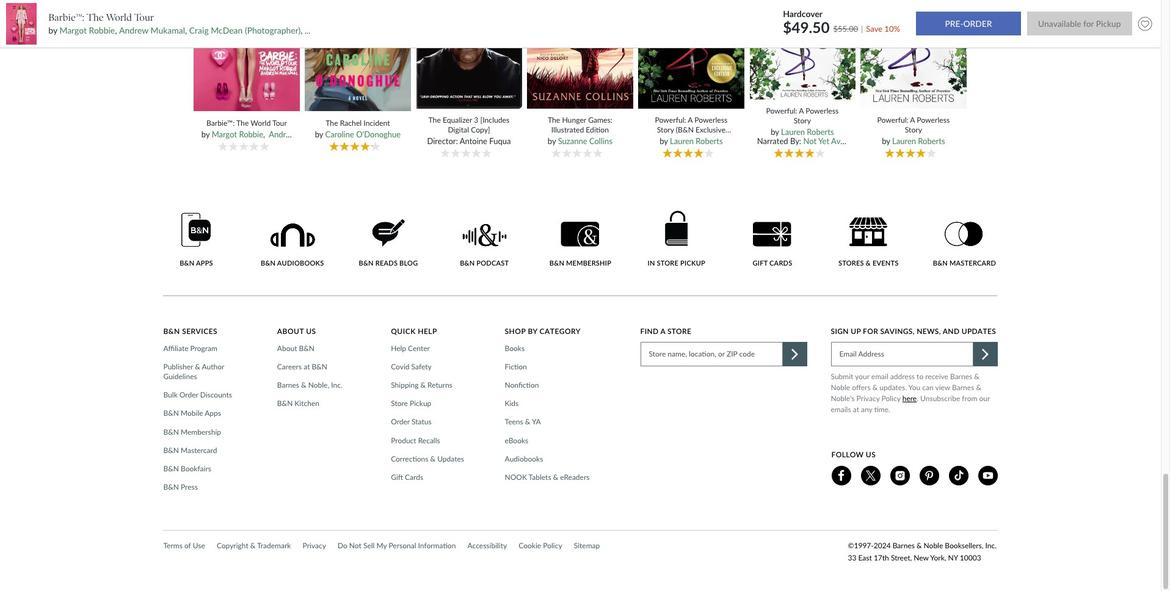 Task type: locate. For each thing, give the bounding box(es) containing it.
mukamal left craig
[[151, 25, 185, 36]]

andrew inside barbie™: the world tour by margot robbie , andrew mukamal , craig mcdean (photographer) ,
[[119, 25, 148, 36]]

powerful: a powerless story link for powerful: a powerless story by lauren roberts
[[868, 116, 959, 134]]

0 horizontal spatial not
[[349, 541, 362, 550]]

world inside barbie™: the world tour by margot robbie , andrew mukamal
[[251, 118, 271, 127]]

1 vertical spatial robbie
[[239, 129, 263, 139]]

lauren roberts link
[[781, 127, 834, 137], [670, 136, 723, 146], [892, 136, 945, 146]]

0 vertical spatial tour
[[134, 11, 154, 23]]

story for powerful: a powerless story (b&n exclusive edition)
[[657, 125, 674, 134]]

not right do
[[349, 541, 362, 550]]

corrections
[[391, 454, 428, 463]]

world inside barbie™: the world tour by margot robbie , andrew mukamal , craig mcdean (photographer) ,
[[106, 11, 132, 23]]

robbie for barbie™: the world tour by margot robbie , andrew mukamal , craig mcdean (photographer) ,
[[89, 25, 115, 36]]

0 vertical spatial barbie™:
[[48, 11, 84, 23]]

view details image for copy]
[[416, 0, 523, 109]]

& up from
[[974, 372, 980, 381]]

news,
[[917, 327, 941, 336]]

b&n for b&n kitchen
[[277, 399, 293, 408]]

0 horizontal spatial policy
[[543, 541, 562, 550]]

b&n left mastercard
[[933, 259, 948, 267]]

by left "by:"
[[771, 127, 779, 137]]

0 horizontal spatial margot robbie link
[[59, 25, 115, 36]]

by right available
[[882, 136, 890, 146]]

lauren inside powerful: a powerless story by lauren roberts narrated by: not yet available
[[781, 127, 805, 137]]

barnes up view
[[950, 372, 973, 381]]

b&n inside 'link'
[[163, 409, 179, 418]]

the inside the equalizer 3 [includes digital copy] director: antoine fuqua
[[428, 116, 441, 125]]

1 horizontal spatial andrew
[[269, 129, 296, 139]]

barnes down careers
[[277, 381, 299, 390]]

andrew mukamal link
[[119, 25, 185, 36], [269, 129, 330, 139]]

1 horizontal spatial store
[[668, 327, 692, 336]]

policy down "updates."
[[882, 394, 901, 403]]

mukamal inside barbie™: the world tour by margot robbie , andrew mukamal
[[298, 129, 330, 139]]

0 horizontal spatial margot
[[59, 25, 87, 36]]

nonfiction
[[505, 381, 539, 390]]

1 vertical spatial mukamal
[[298, 129, 330, 139]]

0 horizontal spatial privacy
[[303, 541, 326, 550]]

barbie™: the world tour element
[[192, 0, 330, 159]]

0 vertical spatial andrew
[[119, 25, 148, 36]]

about b&n
[[277, 344, 315, 353]]

& down "careers at b&n" link
[[301, 381, 306, 390]]

b&n down us
[[299, 344, 315, 353]]

b&n left podcast
[[460, 259, 475, 267]]

view
[[935, 383, 950, 392]]

view details image inside the equalizer 3 [includes digital copy] element
[[416, 0, 523, 109]]

craig mcdean (photographer) link
[[189, 25, 301, 36]]

view details image inside the hunger games: illustrated edition element
[[525, 0, 635, 109]]

b&n for b&n mobile apps
[[163, 409, 179, 418]]

b&n left apps
[[180, 259, 194, 267]]

1 horizontal spatial a
[[799, 107, 804, 116]]

b&n membership
[[550, 259, 611, 267]]

powerful: a powerless story element
[[749, 0, 863, 160], [859, 0, 972, 160]]

0 vertical spatial world
[[106, 11, 132, 23]]

lauren down (b&n at the top right of the page
[[670, 136, 694, 146]]

0 horizontal spatial andrew
[[119, 25, 148, 36]]

the inside barbie™: the world tour by margot robbie , andrew mukamal
[[236, 118, 249, 127]]

1 horizontal spatial lauren
[[781, 127, 805, 137]]

7 view details image from the left
[[859, 0, 969, 109]]

& right copyright
[[250, 541, 256, 550]]

powerless inside powerful: a powerless story (b&n exclusive edition)
[[695, 116, 728, 125]]

lauren right available
[[892, 136, 916, 146]]

careers at b&n
[[277, 362, 327, 371]]

us
[[306, 327, 316, 336]]

4 view details image from the left
[[525, 0, 635, 109]]

by left edition) in the top right of the page
[[660, 136, 668, 146]]

about
[[277, 327, 304, 336], [277, 344, 297, 353]]

1 horizontal spatial order
[[391, 417, 410, 427]]

at right emails
[[853, 405, 859, 414]]

0 vertical spatial noble
[[831, 383, 850, 392]]

andrew for barbie™: the world tour by margot robbie , andrew mukamal , craig mcdean (photographer) ,
[[119, 25, 148, 36]]

1 vertical spatial barbie™:
[[206, 118, 235, 127]]

powerless for powerful: a powerless story by lauren roberts narrated by: not yet available
[[806, 107, 839, 116]]

b&n membership link
[[548, 222, 614, 267]]

barbie™: inside barbie™: the world tour by margot robbie , andrew mukamal
[[206, 118, 235, 127]]

1 horizontal spatial policy
[[882, 394, 901, 403]]

1 horizontal spatial world
[[251, 118, 271, 127]]

None submit
[[916, 12, 1021, 36], [1027, 12, 1132, 36], [916, 12, 1021, 36], [1027, 12, 1132, 36]]

powerful: inside powerful: a powerless story by lauren roberts narrated by: not yet available
[[766, 107, 797, 116]]

1 vertical spatial about
[[277, 344, 297, 353]]

story inside powerful: a powerless story by lauren roberts narrated by: not yet available
[[794, 116, 811, 125]]

shipping & returns link
[[391, 381, 456, 390]]

barbie™: the world tour link
[[201, 118, 292, 128]]

0 horizontal spatial store
[[391, 399, 408, 408]]

store pickup link
[[391, 399, 435, 409]]

1 horizontal spatial help
[[418, 327, 437, 336]]

mukamal down 'the rachel incident' link
[[298, 129, 330, 139]]

the inside the hunger games: illustrated edition by suzanne collins
[[548, 116, 560, 125]]

fuqua
[[489, 136, 511, 146]]

b&n membership
[[163, 427, 221, 436]]

2 about from the top
[[277, 344, 297, 353]]

margot inside barbie™: the world tour by margot robbie , andrew mukamal
[[212, 129, 237, 139]]

policy right cookie
[[543, 541, 562, 550]]

0 vertical spatial order
[[179, 390, 198, 400]]

0 vertical spatial at
[[304, 362, 310, 371]]

director:
[[427, 136, 458, 146]]

0 horizontal spatial powerful: a powerless story link
[[757, 107, 848, 125]]

to
[[917, 372, 924, 381]]

affiliate program
[[163, 344, 217, 353]]

1 horizontal spatial powerful: a powerless story link
[[868, 116, 959, 134]]

5 view details image from the left
[[636, 0, 746, 109]]

store pickup
[[391, 399, 431, 408]]

powerful: inside the powerful: a powerless story by lauren roberts
[[877, 116, 909, 125]]

by down illustrated
[[548, 136, 556, 146]]

1 about from the top
[[277, 327, 304, 336]]

2 horizontal spatial roberts
[[918, 136, 945, 146]]

by lauren roberts
[[660, 136, 723, 146]]

lauren inside powerful: a powerless story (b&n exclusive edition) element
[[670, 136, 694, 146]]

1 horizontal spatial barbie™:
[[206, 118, 235, 127]]

membership
[[181, 427, 221, 436]]

apps
[[196, 259, 213, 267]]

about up about b&n
[[277, 327, 304, 336]]

at right careers
[[304, 362, 310, 371]]

& left returns
[[421, 381, 426, 390]]

tour for barbie™: the world tour by margot robbie , andrew mukamal
[[272, 118, 287, 127]]

0 horizontal spatial powerful:
[[655, 116, 686, 125]]

1 horizontal spatial andrew mukamal link
[[269, 129, 330, 139]]

not left yet
[[803, 136, 817, 146]]

0 horizontal spatial help
[[391, 344, 406, 353]]

0 horizontal spatial lauren
[[670, 136, 694, 146]]

about for about us
[[277, 327, 304, 336]]

tour for barbie™: the world tour by margot robbie , andrew mukamal , craig mcdean (photographer) ,
[[134, 11, 154, 23]]

1 horizontal spatial at
[[853, 405, 859, 414]]

1 vertical spatial margot
[[212, 129, 237, 139]]

1 horizontal spatial margot robbie link
[[212, 129, 263, 139]]

fiction
[[505, 362, 527, 371]]

b&n down bulk
[[163, 409, 179, 418]]

membership
[[566, 259, 611, 267]]

margot inside barbie™: the world tour by margot robbie , andrew mukamal , craig mcdean (photographer) ,
[[59, 25, 87, 36]]

powerless inside the powerful: a powerless story by lauren roberts
[[917, 116, 950, 125]]

2 horizontal spatial story
[[905, 125, 922, 134]]

0 vertical spatial not
[[803, 136, 817, 146]]

by left 'caroline' at the left top of page
[[315, 129, 323, 139]]

barnes inside ©1997-2024 barnes & noble booksellers, inc. 33 east 17th street, new york, ny 10003
[[893, 541, 915, 550]]

1 horizontal spatial lauren roberts link
[[781, 127, 834, 137]]

andrew inside barbie™: the world tour by margot robbie , andrew mukamal
[[269, 129, 296, 139]]

1 vertical spatial store
[[391, 399, 408, 408]]

2 horizontal spatial a
[[910, 116, 915, 125]]

privacy down "offers"
[[857, 394, 880, 403]]

1 vertical spatial help
[[391, 344, 406, 353]]

collins
[[589, 136, 613, 146]]

us
[[866, 450, 876, 459]]

b&n for b&n services
[[163, 327, 180, 336]]

roberts inside the powerful: a powerless story by lauren roberts
[[918, 136, 945, 146]]

, inside barbie™: the world tour by margot robbie , andrew mukamal
[[263, 129, 265, 139]]

1 vertical spatial order
[[391, 417, 410, 427]]

b&n kitchen
[[277, 399, 319, 408]]

1 horizontal spatial roberts
[[807, 127, 834, 137]]

b&n up 'b&n press'
[[163, 464, 179, 473]]

2 horizontal spatial powerless
[[917, 116, 950, 125]]

mukamal inside barbie™: the world tour by margot robbie , andrew mukamal , craig mcdean (photographer) ,
[[151, 25, 185, 36]]

0 horizontal spatial mukamal
[[151, 25, 185, 36]]

the inside barbie™: the world tour by margot robbie , andrew mukamal , craig mcdean (photographer) ,
[[87, 11, 104, 23]]

rachel
[[340, 118, 362, 127]]

1 vertical spatial privacy
[[303, 541, 326, 550]]

privacy left do
[[303, 541, 326, 550]]

can
[[923, 383, 934, 392]]

the rachel incident element
[[303, 0, 416, 159]]

cookie                     policy
[[519, 541, 562, 550]]

store right a
[[668, 327, 692, 336]]

b&n up 'affiliate'
[[163, 327, 180, 336]]

0 horizontal spatial a
[[688, 116, 693, 125]]

barbie™: the world tour image
[[6, 3, 37, 45]]

0 vertical spatial robbie
[[89, 25, 115, 36]]

order inside bulk order discounts link
[[179, 390, 198, 400]]

the inside the rachel incident by caroline o'donoghue
[[326, 118, 338, 127]]

b&n for b&n press
[[163, 483, 179, 492]]

b&n left kitchen
[[277, 399, 293, 408]]

1 vertical spatial world
[[251, 118, 271, 127]]

& left author
[[195, 362, 200, 371]]

1 horizontal spatial margot
[[212, 129, 237, 139]]

a inside the powerful: a powerless story by lauren roberts
[[910, 116, 915, 125]]

cookie
[[519, 541, 541, 550]]

about for about b&n
[[277, 344, 297, 353]]

edition
[[586, 125, 609, 134]]

0 vertical spatial privacy
[[857, 394, 880, 403]]

0 vertical spatial margot
[[59, 25, 87, 36]]

0 vertical spatial policy
[[882, 394, 901, 403]]

view details image inside the rachel incident element
[[303, 0, 413, 112]]

b&n bookfairs link
[[163, 464, 215, 474]]

roberts inside powerful: a powerless story by lauren roberts narrated by: not yet available
[[807, 127, 834, 137]]

1 horizontal spatial noble
[[924, 541, 943, 550]]

b&n left reads on the left of the page
[[359, 259, 374, 267]]

lauren inside the powerful: a powerless story by lauren roberts
[[892, 136, 916, 146]]

powerful: a powerless story (b&n exclusive edition) element
[[636, 0, 749, 160]]

terms
[[163, 541, 183, 550]]

0 vertical spatial store
[[668, 327, 692, 336]]

0 vertical spatial margot robbie link
[[59, 25, 115, 36]]

b&n reads blog
[[359, 259, 418, 267]]

(b&n
[[676, 125, 694, 134]]

a inside powerful: a powerless story by lauren roberts narrated by: not yet available
[[799, 107, 804, 116]]

b&n up b&n mastercard
[[163, 427, 179, 436]]

1 vertical spatial at
[[853, 405, 859, 414]]

barbie™:
[[48, 11, 84, 23], [206, 118, 235, 127]]

b&n reads blog link
[[355, 219, 421, 267]]

world for barbie™: the world tour by margot robbie , andrew mukamal
[[251, 118, 271, 127]]

view details image
[[192, 0, 302, 112], [303, 0, 413, 112], [416, 0, 523, 109], [525, 0, 635, 109], [636, 0, 746, 109], [749, 0, 859, 100], [859, 0, 969, 109]]

order right bulk
[[179, 390, 198, 400]]

help center
[[391, 344, 430, 353]]

apps
[[205, 409, 221, 418]]

view details image inside powerful: a powerless story (b&n exclusive edition) element
[[636, 0, 746, 109]]

1 horizontal spatial tour
[[272, 118, 287, 127]]

discounts
[[200, 390, 232, 400]]

gift
[[753, 259, 768, 267]]

b&n left audiobooks at the top of page
[[261, 259, 276, 267]]

digital
[[448, 125, 469, 134]]

affiliate
[[163, 344, 188, 353]]

0 horizontal spatial world
[[106, 11, 132, 23]]

lauren roberts link for by lauren roberts
[[670, 136, 723, 146]]

noble inside submit your email address to receive barnes & noble offers & updates. you can view barnes & noble's privacy policy
[[831, 383, 850, 392]]

& down email
[[873, 383, 878, 392]]

0 horizontal spatial tour
[[134, 11, 154, 23]]

by inside powerful: a powerless story (b&n exclusive edition) element
[[660, 136, 668, 146]]

nook tablets & ereaders link
[[505, 473, 593, 483]]

b&n
[[180, 259, 194, 267], [261, 259, 276, 267], [359, 259, 374, 267], [460, 259, 475, 267], [550, 259, 564, 267], [933, 259, 948, 267], [163, 327, 180, 336], [299, 344, 315, 353], [312, 362, 327, 371], [277, 399, 293, 408], [163, 409, 179, 418], [163, 427, 179, 436], [163, 446, 179, 455], [163, 464, 179, 473], [163, 483, 179, 492]]

1 vertical spatial policy
[[543, 541, 562, 550]]

here link
[[903, 393, 917, 404]]

0 vertical spatial about
[[277, 327, 304, 336]]

. unsubscribe from our emails at                         any time.
[[831, 394, 990, 414]]

0 horizontal spatial story
[[657, 125, 674, 134]]

tour
[[134, 11, 154, 23], [272, 118, 287, 127]]

.
[[917, 394, 919, 403]]

help center link
[[391, 344, 434, 354]]

b&n for b&n reads blog
[[359, 259, 374, 267]]

0 horizontal spatial powerless
[[695, 116, 728, 125]]

not yet available link
[[803, 136, 863, 146]]

order status link
[[391, 417, 435, 427]]

careers at b&n link
[[277, 362, 331, 372]]

the rachel incident link
[[313, 118, 403, 128]]

3 view details image from the left
[[416, 0, 523, 109]]

1 vertical spatial margot robbie link
[[212, 129, 263, 139]]

0 horizontal spatial robbie
[[89, 25, 115, 36]]

2 horizontal spatial lauren
[[892, 136, 916, 146]]

1 horizontal spatial mukamal
[[298, 129, 330, 139]]

noble inside ©1997-2024 barnes & noble booksellers, inc. 33 east 17th street, new york, ny 10003
[[924, 541, 943, 550]]

cards
[[405, 473, 423, 482]]

1 horizontal spatial privacy
[[857, 394, 880, 403]]

margot down the barbie™: the world tour link
[[212, 129, 237, 139]]

0 horizontal spatial roberts
[[696, 136, 723, 146]]

tour inside barbie™: the world tour by margot robbie , andrew mukamal
[[272, 118, 287, 127]]

0 horizontal spatial barbie™:
[[48, 11, 84, 23]]

incident
[[364, 118, 390, 127]]

tour inside barbie™: the world tour by margot robbie , andrew mukamal , craig mcdean (photographer) ,
[[134, 11, 154, 23]]

robbie inside barbie™: the world tour by margot robbie , andrew mukamal
[[239, 129, 263, 139]]

do                     not sell my personal information
[[338, 541, 456, 550]]

story inside the powerful: a powerless story by lauren roberts
[[905, 125, 922, 134]]

by inside the rachel incident by caroline o'donoghue
[[315, 129, 323, 139]]

product recalls link
[[391, 436, 444, 446]]

offers
[[852, 383, 871, 392]]

2 horizontal spatial powerful:
[[877, 116, 909, 125]]

nook
[[505, 473, 527, 482]]

barbie™: for barbie™: the world tour by margot robbie , andrew mukamal
[[206, 118, 235, 127]]

store down shipping on the bottom left of page
[[391, 399, 408, 408]]

powerless
[[806, 107, 839, 116], [695, 116, 728, 125], [917, 116, 950, 125]]

0 horizontal spatial at
[[304, 362, 310, 371]]

margot right the barbie™: the world tour image
[[59, 25, 87, 36]]

barnes up street,
[[893, 541, 915, 550]]

b&n up "b&n bookfairs"
[[163, 446, 179, 455]]

1 vertical spatial noble
[[924, 541, 943, 550]]

& right tablets
[[553, 473, 558, 482]]

order up 'product'
[[391, 417, 410, 427]]

2 view details image from the left
[[303, 0, 413, 112]]

& inside ©1997-2024 barnes & noble booksellers, inc. 33 east 17th street, new york, ny 10003
[[917, 541, 922, 550]]

0 vertical spatial andrew mukamal link
[[119, 25, 185, 36]]

powerful:
[[766, 107, 797, 116], [655, 116, 686, 125], [877, 116, 909, 125]]

barbie™: for barbie™: the world tour by margot robbie , andrew mukamal , craig mcdean (photographer) ,
[[48, 11, 84, 23]]

world
[[106, 11, 132, 23], [251, 118, 271, 127]]

& left updates
[[430, 454, 436, 463]]

fiction link
[[505, 362, 531, 372]]

author
[[202, 362, 224, 371]]

2024
[[874, 541, 891, 550]]

0 vertical spatial mukamal
[[151, 25, 185, 36]]

0 horizontal spatial order
[[179, 390, 198, 400]]

edition)
[[679, 134, 704, 143]]

©1997-
[[848, 541, 874, 550]]

help up center
[[418, 327, 437, 336]]

powerless inside powerful: a powerless story by lauren roberts narrated by: not yet available
[[806, 107, 839, 116]]

andrew mukamal link left craig
[[119, 25, 185, 36]]

by down the barbie™: the world tour link
[[201, 129, 210, 139]]

1 horizontal spatial robbie
[[239, 129, 263, 139]]

cards
[[770, 259, 792, 267]]

b&n left press
[[163, 483, 179, 492]]

noble down submit
[[831, 383, 850, 392]]

help down quick
[[391, 344, 406, 353]]

robbie inside barbie™: the world tour by margot robbie , andrew mukamal , craig mcdean (photographer) ,
[[89, 25, 115, 36]]

1 view details image from the left
[[192, 0, 302, 112]]

a inside powerful: a powerless story (b&n exclusive edition)
[[688, 116, 693, 125]]

lauren left yet
[[781, 127, 805, 137]]

b&n left membership
[[550, 259, 564, 267]]

view details image inside barbie™: the world tour element
[[192, 0, 302, 112]]

1 vertical spatial tour
[[272, 118, 287, 127]]

1 vertical spatial not
[[349, 541, 362, 550]]

noble up york,
[[924, 541, 943, 550]]

privacy inside submit your email address to receive barnes & noble offers & updates. you can view barnes & noble's privacy policy
[[857, 394, 880, 403]]

1 horizontal spatial story
[[794, 116, 811, 125]]

kitchen
[[295, 399, 319, 408]]

& up the new
[[917, 541, 922, 550]]

story inside powerful: a powerless story (b&n exclusive edition)
[[657, 125, 674, 134]]

equalizer
[[443, 116, 472, 125]]

powerful: inside powerful: a powerless story (b&n exclusive edition)
[[655, 116, 686, 125]]

robbie
[[89, 25, 115, 36], [239, 129, 263, 139]]

0 horizontal spatial lauren roberts link
[[670, 136, 723, 146]]

1 powerful: a powerless story element from the left
[[749, 0, 863, 160]]

the for copy]
[[428, 116, 441, 125]]

by right the barbie™: the world tour image
[[48, 25, 57, 36]]

information
[[418, 541, 456, 550]]

about up careers
[[277, 344, 297, 353]]

3
[[474, 116, 478, 125]]

b&n for b&n bookfairs
[[163, 464, 179, 473]]

bulk order discounts
[[163, 390, 232, 400]]

policy inside the cookie                     policy link
[[543, 541, 562, 550]]

1 vertical spatial andrew
[[269, 129, 296, 139]]

noble's
[[831, 394, 855, 403]]

0 horizontal spatial noble
[[831, 383, 850, 392]]

publisher & author guidelines
[[163, 362, 224, 381]]

barbie™: inside barbie™: the world tour by margot robbie , andrew mukamal , craig mcdean (photographer) ,
[[48, 11, 84, 23]]

$49.50
[[783, 18, 830, 36]]

powerful: a powerless story link
[[757, 107, 848, 125], [868, 116, 959, 134]]

hunger
[[562, 116, 586, 125]]

1 horizontal spatial not
[[803, 136, 817, 146]]

a
[[799, 107, 804, 116], [688, 116, 693, 125], [910, 116, 915, 125]]

view details image for lauren
[[859, 0, 969, 109]]

1 vertical spatial andrew mukamal link
[[269, 129, 330, 139]]

caroline o'donoghue link
[[325, 129, 401, 139]]

b&n for b&n apps
[[180, 259, 194, 267]]

powerless for powerful: a powerless story (b&n exclusive edition)
[[695, 116, 728, 125]]

andrew mukamal link down the barbie™: the world tour link
[[269, 129, 330, 139]]

up
[[851, 327, 861, 336]]

use
[[193, 541, 205, 550]]

1 horizontal spatial powerful:
[[766, 107, 797, 116]]

b&n for b&n mastercard
[[163, 446, 179, 455]]

1 horizontal spatial powerless
[[806, 107, 839, 116]]

about b&n link
[[277, 344, 318, 354]]



Task type: vqa. For each thing, say whether or not it's contained in the screenshot.
check image
no



Task type: describe. For each thing, give the bounding box(es) containing it.
lauren roberts link for narrated by:
[[781, 127, 834, 137]]

& right stores at top right
[[866, 259, 871, 267]]

story for powerful: a powerless story by lauren roberts narrated by: not yet available
[[794, 116, 811, 125]]

cookie                     policy link
[[519, 540, 562, 552]]

quick help
[[391, 327, 437, 336]]

about us
[[277, 327, 316, 336]]

here
[[903, 394, 917, 403]]

not inside powerful: a powerless story by lauren roberts narrated by: not yet available
[[803, 136, 817, 146]]

podcast
[[477, 259, 509, 267]]

order status
[[391, 417, 432, 427]]

ereaders
[[560, 473, 590, 482]]

b&n for b&n audiobooks
[[261, 259, 276, 267]]

b&n mastercard link
[[163, 446, 221, 456]]

margot for barbie™: the world tour by margot robbie , andrew mukamal
[[212, 129, 237, 139]]

robbie for barbie™: the world tour by margot robbie , andrew mukamal
[[239, 129, 263, 139]]

quick
[[391, 327, 416, 336]]

o'donoghue
[[356, 129, 401, 139]]

gift cards
[[391, 473, 423, 482]]

available
[[831, 136, 863, 146]]

powerful: for powerful: a powerless story by lauren roberts
[[877, 116, 909, 125]]

a for powerful: a powerless story (b&n exclusive edition)
[[688, 116, 693, 125]]

& left ya
[[525, 417, 530, 427]]

by inside powerful: a powerless story by lauren roberts narrated by: not yet available
[[771, 127, 779, 137]]

in
[[648, 259, 655, 267]]

follow
[[832, 450, 864, 459]]

b&n audiobooks link
[[259, 223, 325, 267]]

b&n for b&n mastercard
[[933, 259, 948, 267]]

my
[[377, 541, 387, 550]]

email
[[872, 372, 889, 381]]

personal
[[389, 541, 416, 550]]

audiobooks link
[[505, 454, 547, 464]]

inc.
[[986, 541, 997, 550]]

returns
[[428, 381, 452, 390]]

33
[[848, 553, 857, 562]]

in store pickup
[[648, 259, 705, 267]]

savings,
[[880, 327, 915, 336]]

at inside the . unsubscribe from our emails at                         any time.
[[853, 405, 859, 414]]

stores
[[839, 259, 864, 267]]

audiobooks
[[505, 454, 543, 463]]

safety
[[411, 362, 432, 371]]

roberts for powerful: a powerless story by lauren roberts narrated by: not yet available
[[807, 127, 834, 137]]

6 view details image from the left
[[749, 0, 859, 100]]

covid safety
[[391, 362, 432, 371]]

craig
[[189, 25, 209, 36]]

powerful: for powerful: a powerless story by lauren roberts narrated by: not yet available
[[766, 107, 797, 116]]

shop by category
[[505, 327, 581, 336]]

the for o'donoghue
[[326, 118, 338, 127]]

copyright
[[217, 541, 248, 550]]

by inside barbie™: the world tour by margot robbie , andrew mukamal , craig mcdean (photographer) ,
[[48, 25, 57, 36]]

view details image for o'donoghue
[[303, 0, 413, 112]]

& up the our
[[976, 383, 982, 392]]

games:
[[588, 116, 613, 125]]

press
[[181, 483, 198, 492]]

status
[[412, 417, 432, 427]]

narrated
[[757, 136, 788, 146]]

program
[[190, 344, 217, 353]]

tablets
[[529, 473, 551, 482]]

updates
[[437, 454, 464, 463]]

help inside help center link
[[391, 344, 406, 353]]

lauren for powerful: a powerless story by lauren roberts
[[892, 136, 916, 146]]

accessibility
[[468, 541, 507, 550]]

powerful: a powerless story (b&n exclusive edition)
[[655, 116, 728, 143]]

andrew mukamal link inside barbie™: the world tour element
[[269, 129, 330, 139]]

2 powerful: a powerless story element from the left
[[859, 0, 972, 160]]

antoine
[[460, 136, 487, 146]]

& inside publisher & author guidelines
[[195, 362, 200, 371]]

0 horizontal spatial andrew mukamal link
[[119, 25, 185, 36]]

$55.00
[[833, 24, 858, 33]]

0 vertical spatial help
[[418, 327, 437, 336]]

mukamal for barbie™: the world tour by margot robbie , andrew mukamal , craig mcdean (photographer) ,
[[151, 25, 185, 36]]

a for powerful: a powerless story by lauren roberts narrated by: not yet available
[[799, 107, 804, 116]]

sitemap
[[574, 541, 600, 550]]

andrew for barbie™: the world tour by margot robbie , andrew mukamal
[[269, 129, 296, 139]]

teens & ya link
[[505, 417, 545, 427]]

powerful: a powerless story link for powerful: a powerless story by lauren roberts narrated by: not yet available
[[757, 107, 848, 125]]

follow us
[[832, 450, 876, 459]]

by inside the hunger games: illustrated edition by suzanne collins
[[548, 136, 556, 146]]

privacy link
[[303, 540, 326, 552]]

bulk
[[163, 390, 178, 400]]

unsubscribe
[[921, 394, 960, 403]]

copyright &                     trademark link
[[217, 540, 291, 552]]

receive
[[926, 372, 949, 381]]

blog
[[400, 259, 418, 267]]

mukamal for barbie™: the world tour by margot robbie , andrew mukamal
[[298, 129, 330, 139]]

policy inside submit your email address to receive barnes & noble offers & updates. you can view barnes & noble's privacy policy
[[882, 394, 901, 403]]

the equalizer 3 [includes digital copy] element
[[416, 0, 527, 160]]

covid safety link
[[391, 362, 435, 372]]

margot robbie link for the leftmost 'andrew mukamal' link
[[59, 25, 115, 36]]

events
[[873, 259, 899, 267]]

kids
[[505, 399, 519, 408]]

world for barbie™: the world tour by margot robbie , andrew mukamal , craig mcdean (photographer) ,
[[106, 11, 132, 23]]

view details image for margot
[[192, 0, 302, 112]]

nonfiction link
[[505, 381, 543, 390]]

order inside order status link
[[391, 417, 410, 427]]

b&n for b&n membership
[[163, 427, 179, 436]]

suzanne
[[558, 136, 587, 146]]

of
[[184, 541, 191, 550]]

by inside barbie™: the world tour by margot robbie , andrew mukamal
[[201, 129, 210, 139]]

bulk order discounts link
[[163, 390, 236, 400]]

by inside the powerful: a powerless story by lauren roberts
[[882, 136, 890, 146]]

in store pickup link
[[644, 211, 710, 267]]

powerful: a powerless story by lauren roberts
[[877, 116, 950, 146]]

b&n for b&n membership
[[550, 259, 564, 267]]

b&n press link
[[163, 483, 202, 493]]

lauren for powerful: a powerless story by lauren roberts narrated by: not yet available
[[781, 127, 805, 137]]

careers
[[277, 362, 302, 371]]

Please complete this field text field
[[831, 342, 973, 366]]

margot robbie link for 'andrew mukamal' link within the barbie™: the world tour element
[[212, 129, 263, 139]]

view details image for by
[[525, 0, 635, 109]]

a for powerful: a powerless story by lauren roberts
[[910, 116, 915, 125]]

the for by
[[548, 116, 560, 125]]

[includes
[[480, 116, 510, 125]]

the hunger games: illustrated edition element
[[525, 0, 638, 160]]

powerless for powerful: a powerless story by lauren roberts
[[917, 116, 950, 125]]

the hunger games: illustrated edition link
[[535, 116, 625, 134]]

suzanne collins link
[[558, 136, 613, 146]]

b&n up noble, inc.
[[312, 362, 327, 371]]

copy]
[[471, 125, 490, 134]]

story for powerful: a powerless story by lauren roberts
[[905, 125, 922, 134]]

address
[[890, 372, 915, 381]]

margot for barbie™: the world tour by margot robbie , andrew mukamal , craig mcdean (photographer) ,
[[59, 25, 87, 36]]

nook tablets & ereaders
[[505, 473, 590, 482]]

add to wishlist image
[[1135, 14, 1155, 34]]

Please complete this field to find a store text field
[[640, 342, 783, 366]]

b&n for b&n podcast
[[460, 259, 475, 267]]

10003
[[960, 553, 981, 562]]

updates.
[[880, 383, 907, 392]]

2 horizontal spatial lauren roberts link
[[892, 136, 945, 146]]

barnes & noble, inc.
[[277, 381, 342, 390]]

roberts for powerful: a powerless story by lauren roberts
[[918, 136, 945, 146]]

caroline
[[325, 129, 354, 139]]

store
[[657, 259, 679, 267]]

the equalizer 3 [includes digital copy] director: antoine fuqua
[[427, 116, 511, 146]]

the equalizer 3 [includes digital copy] link
[[424, 116, 514, 134]]

barnes up from
[[952, 383, 974, 392]]

find a store
[[640, 327, 692, 336]]

mastercard
[[181, 446, 217, 455]]

york,
[[930, 553, 946, 562]]

noble, inc.
[[308, 381, 342, 390]]

powerful: for powerful: a powerless story (b&n exclusive edition)
[[655, 116, 686, 125]]

our
[[979, 394, 990, 403]]

roberts inside powerful: a powerless story (b&n exclusive edition) element
[[696, 136, 723, 146]]

booksellers,
[[945, 541, 984, 550]]

product
[[391, 436, 416, 445]]



